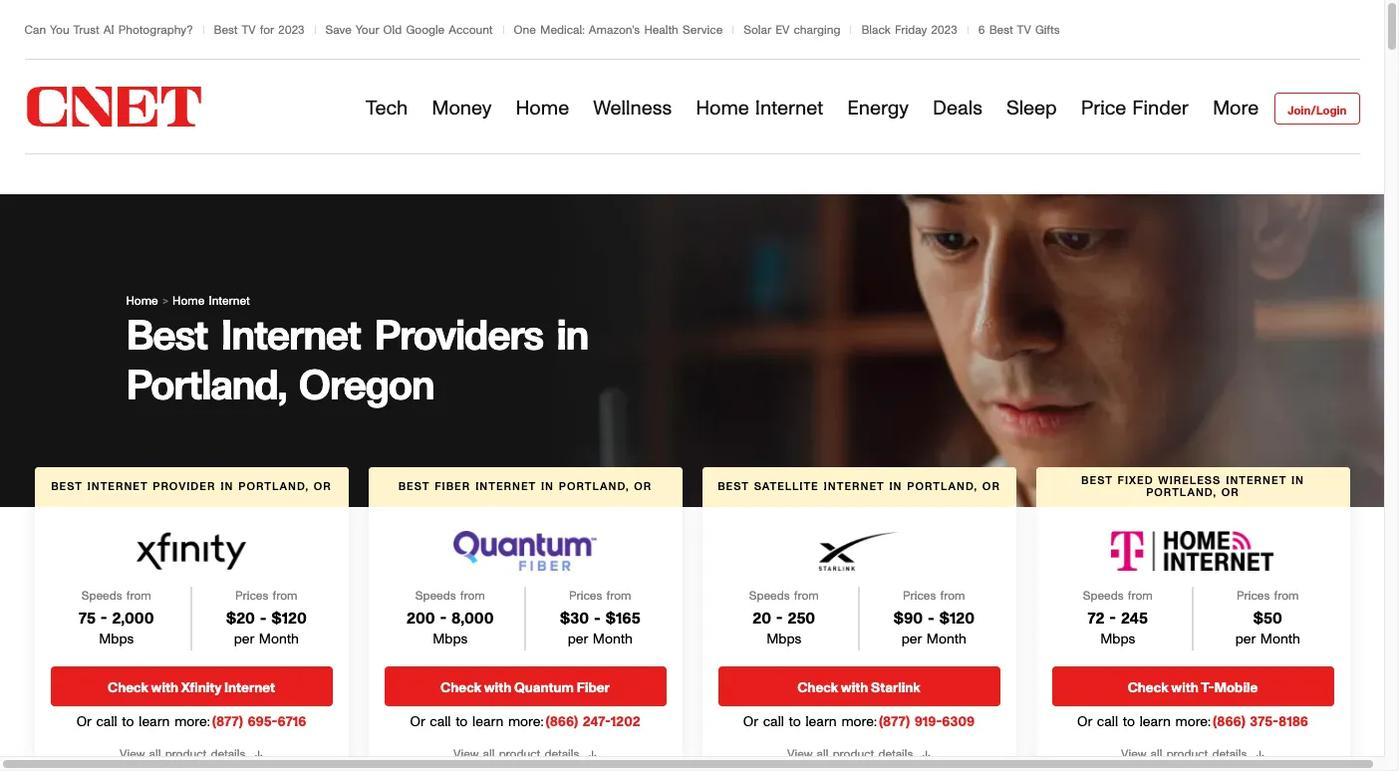 Task type: vqa. For each thing, say whether or not it's contained in the screenshot.


Task type: locate. For each thing, give the bounding box(es) containing it.
2 view all product details link from the left
[[454, 747, 579, 763]]

- right 72
[[1110, 611, 1116, 627]]

- inside prices from $90 - $120 per month
[[928, 611, 935, 627]]

- inside "speeds from 200 - 8,000 mbps"
[[440, 611, 447, 627]]

- inside prices from $30 - $165 per month
[[594, 611, 601, 627]]

- right 200
[[440, 611, 447, 627]]

all for 8,000
[[483, 749, 495, 761]]

2 check from the left
[[441, 682, 481, 696]]

best for best satellite internet in portland, or
[[718, 482, 749, 493]]

2 product from the left
[[499, 749, 540, 761]]

(866) left 247-
[[546, 716, 578, 730]]

1 prices from the left
[[235, 590, 268, 602]]

call for 200
[[430, 716, 451, 730]]

1 horizontal spatial home internet
[[696, 98, 824, 118]]

1 from from the left
[[126, 590, 151, 602]]

1 horizontal spatial (877)
[[879, 716, 910, 730]]

3 more: from the left
[[842, 716, 877, 730]]

call for 20
[[763, 716, 784, 730]]

home right "home" link
[[173, 295, 205, 307]]

- for $90
[[928, 611, 935, 627]]

in
[[557, 317, 588, 359], [1292, 476, 1305, 487], [221, 482, 234, 493], [541, 482, 554, 493], [890, 482, 902, 493]]

prices inside prices from $50 per month
[[1237, 590, 1270, 602]]

mbps for 8,000
[[433, 633, 468, 647]]

4 - from the left
[[594, 611, 601, 627]]

details down or call to learn more: (877) 695-6716
[[211, 749, 246, 761]]

to for 8,000
[[456, 716, 468, 730]]

view all product details for 20 - 250
[[788, 749, 913, 761]]

4 per from the left
[[1236, 633, 1256, 647]]

in for best satellite internet in portland, or
[[890, 482, 902, 493]]

from
[[126, 590, 151, 602], [273, 590, 297, 602], [460, 590, 485, 602], [607, 590, 631, 602], [794, 590, 819, 602], [940, 590, 965, 602], [1128, 590, 1153, 602], [1274, 590, 1299, 602]]

prices inside prices from $30 - $165 per month
[[569, 590, 602, 602]]

check down "2,000"
[[108, 682, 148, 696]]

call
[[96, 716, 117, 730], [430, 716, 451, 730], [763, 716, 784, 730], [1097, 716, 1118, 730]]

per inside prices from $90 - $120 per month
[[902, 633, 922, 647]]

call down check with quantum fiber
[[430, 716, 451, 730]]

speeds up 200
[[415, 590, 456, 602]]

$120 inside "prices from $20 - $120 per month"
[[271, 611, 307, 627]]

t-
[[1201, 682, 1215, 696]]

1 all from the left
[[149, 749, 161, 761]]

details down or call to learn more: (866) 247-1202
[[545, 749, 579, 761]]

- right 75
[[100, 611, 107, 627]]

with
[[151, 682, 179, 696], [484, 682, 512, 696], [841, 682, 869, 696], [1172, 682, 1199, 696]]

$120 right $90
[[939, 611, 975, 627]]

4 from from the left
[[607, 590, 631, 602]]

view all product details for 75 - 2,000
[[120, 749, 246, 761]]

speeds from 20 - 250 mbps
[[749, 590, 819, 647]]

1 check from the left
[[108, 682, 148, 696]]

per down $50
[[1236, 633, 1256, 647]]

learn
[[139, 716, 170, 730], [473, 716, 504, 730], [806, 716, 837, 730], [1140, 716, 1171, 730]]

2 details from the left
[[545, 749, 579, 761]]

(877) left 695-
[[212, 716, 243, 730]]

from for $50
[[1274, 590, 1299, 602]]

home internet
[[696, 98, 824, 118], [173, 295, 250, 307]]

check with xfinity internet button
[[50, 667, 332, 709]]

speeds up 72
[[1083, 590, 1124, 602]]

or call to learn more: (877) 919-6309
[[743, 716, 975, 730]]

view for 245
[[1121, 749, 1147, 761]]

save
[[326, 24, 352, 36]]

view all product details down or call to learn more: (877) 695-6716
[[120, 749, 246, 761]]

check down "8,000"
[[441, 682, 481, 696]]

trending element
[[24, 0, 1360, 60]]

5 - from the left
[[776, 611, 783, 627]]

to
[[122, 716, 134, 730], [456, 716, 468, 730], [789, 716, 801, 730], [1123, 716, 1135, 730]]

or
[[314, 482, 332, 493], [634, 482, 652, 493], [983, 482, 1001, 493], [1222, 488, 1240, 499]]

prices for $90
[[903, 590, 936, 602]]

mbps down "8,000"
[[433, 633, 468, 647]]

portland,
[[126, 367, 285, 409], [239, 482, 309, 493], [559, 482, 629, 493], [907, 482, 978, 493], [1147, 488, 1217, 499]]

- inside speeds from 20 - 250 mbps
[[776, 611, 783, 627]]

or for $20 - $120
[[314, 482, 332, 493]]

for
[[260, 24, 274, 36]]

view
[[120, 749, 145, 761], [454, 749, 479, 761], [788, 749, 813, 761], [1121, 749, 1147, 761]]

to down check with xfinity internet
[[122, 716, 134, 730]]

4 learn from the left
[[1140, 716, 1171, 730]]

speeds from 75 - 2,000 mbps
[[79, 590, 154, 647]]

mbps inside speeds from 20 - 250 mbps
[[767, 633, 802, 647]]

1 learn from the left
[[139, 716, 170, 730]]

price finder
[[1081, 98, 1189, 118]]

per
[[234, 633, 254, 647], [568, 633, 588, 647], [902, 633, 922, 647], [1236, 633, 1256, 647]]

$30
[[560, 611, 589, 627]]

0 horizontal spatial 2023
[[278, 24, 305, 36]]

satellite
[[754, 482, 819, 493]]

call down check with xfinity internet
[[96, 716, 117, 730]]

to for 250
[[789, 716, 801, 730]]

4 call from the left
[[1097, 716, 1118, 730]]

prices inside "prices from $20 - $120 per month"
[[235, 590, 268, 602]]

from inside prices from $30 - $165 per month
[[607, 590, 631, 602]]

3 or from the left
[[743, 716, 758, 730]]

product down or call to learn more: (877) 695-6716
[[165, 749, 207, 761]]

prices up $20
[[235, 590, 268, 602]]

can you trust ai photography?
[[24, 24, 193, 36]]

4 view all product details link from the left
[[1121, 747, 1247, 763]]

check inside "button"
[[1128, 682, 1169, 696]]

more: down check with xfinity internet
[[175, 716, 210, 730]]

- inside speeds from 75 - 2,000 mbps
[[100, 611, 107, 627]]

check up or call to learn more: (877) 919-6309 at the bottom of page
[[798, 682, 838, 696]]

black
[[862, 24, 891, 36]]

1 month from the left
[[259, 633, 299, 647]]

2 prices from the left
[[569, 590, 602, 602]]

72
[[1088, 611, 1105, 627]]

2 view from the left
[[454, 749, 479, 761]]

1 2023 from the left
[[278, 24, 305, 36]]

3 view all product details from the left
[[788, 749, 913, 761]]

internet inside the best internet providers in portland, oregon
[[221, 317, 361, 359]]

internet right the fiber
[[476, 482, 536, 493]]

1 horizontal spatial tv
[[1017, 24, 1031, 36]]

view down or call to learn more: (877) 695-6716
[[120, 749, 145, 761]]

per inside prices from $50 per month
[[1236, 633, 1256, 647]]

view all product details link down or call to learn more: (866) 247-1202
[[454, 747, 579, 763]]

product for 20 - 250
[[833, 749, 874, 761]]

best satellite internet in portland, or
[[718, 482, 1001, 493]]

$120 right $20
[[271, 611, 307, 627]]

prices up $90
[[903, 590, 936, 602]]

1 horizontal spatial (866)
[[1213, 716, 1246, 730]]

join/login button
[[1275, 92, 1360, 124]]

from inside speeds from 72 - 245 mbps
[[1128, 590, 1153, 602]]

month inside prices from $90 - $120 per month
[[927, 633, 967, 647]]

3 from from the left
[[460, 590, 485, 602]]

best
[[214, 24, 238, 36], [989, 24, 1013, 36], [126, 317, 208, 359], [1082, 476, 1113, 487], [51, 482, 82, 493], [398, 482, 430, 493], [718, 482, 749, 493]]

mbps down "2,000"
[[99, 633, 134, 647]]

trust
[[73, 24, 99, 36]]

best for best fixed wireless internet in portland, or
[[1082, 476, 1113, 487]]

- right $90
[[928, 611, 935, 627]]

0 horizontal spatial $120
[[271, 611, 307, 627]]

2 from from the left
[[273, 590, 297, 602]]

1 speeds from the left
[[82, 590, 122, 602]]

view all product details down or call to learn more: (877) 919-6309 at the bottom of page
[[788, 749, 913, 761]]

mbps inside "speeds from 200 - 8,000 mbps"
[[433, 633, 468, 647]]

from inside prices from $90 - $120 per month
[[940, 590, 965, 602]]

1202
[[611, 716, 640, 730]]

2023 right friday
[[931, 24, 958, 36]]

per inside prices from $30 - $165 per month
[[568, 633, 588, 647]]

view down or call to learn more: (866) 375-8186
[[1121, 749, 1147, 761]]

3 to from the left
[[789, 716, 801, 730]]

8186
[[1279, 716, 1309, 730]]

from for 75 - 2,000
[[126, 590, 151, 602]]

all down or call to learn more: (866) 247-1202
[[483, 749, 495, 761]]

your
[[356, 24, 379, 36]]

speeds inside speeds from 20 - 250 mbps
[[749, 590, 790, 602]]

1 (877) from the left
[[212, 716, 243, 730]]

3 with from the left
[[841, 682, 869, 696]]

(866) for -
[[546, 716, 578, 730]]

3 mbps from the left
[[767, 633, 802, 647]]

(866)
[[546, 716, 578, 730], [1213, 716, 1246, 730]]

speeds inside "speeds from 200 - 8,000 mbps"
[[415, 590, 456, 602]]

2 speeds from the left
[[415, 590, 456, 602]]

month down $50
[[1261, 633, 1301, 647]]

all for 245
[[1151, 749, 1163, 761]]

7 - from the left
[[1110, 611, 1116, 627]]

per for $90
[[902, 633, 922, 647]]

4 prices from the left
[[1237, 590, 1270, 602]]

2023 right for
[[278, 24, 305, 36]]

best internet providers in portland, oregon
[[126, 317, 588, 409]]

product down or call to learn more: (866) 375-8186
[[1167, 749, 1208, 761]]

(877) left 919-
[[879, 716, 910, 730]]

4 details from the left
[[1213, 749, 1247, 761]]

$120
[[271, 611, 307, 627], [939, 611, 975, 627]]

internet inside best fixed wireless internet in portland, or
[[1226, 476, 1287, 487]]

3 view all product details link from the left
[[788, 747, 913, 763]]

more: for 250
[[842, 716, 877, 730]]

to down check with quantum fiber
[[456, 716, 468, 730]]

4 speeds from the left
[[1083, 590, 1124, 602]]

2 per from the left
[[568, 633, 588, 647]]

product
[[165, 749, 207, 761], [499, 749, 540, 761], [833, 749, 874, 761], [1167, 749, 1208, 761]]

3 details from the left
[[879, 749, 913, 761]]

per down $20
[[234, 633, 254, 647]]

check
[[108, 682, 148, 696], [441, 682, 481, 696], [798, 682, 838, 696], [1128, 682, 1169, 696]]

2 tv from the left
[[1017, 24, 1031, 36]]

learn for 250
[[806, 716, 837, 730]]

- right $30
[[594, 611, 601, 627]]

home internet down 'solar'
[[696, 98, 824, 118]]

speeds up 75
[[82, 590, 122, 602]]

4 to from the left
[[1123, 716, 1135, 730]]

call down check with t-mobile "button"
[[1097, 716, 1118, 730]]

all down or call to learn more: (877) 695-6716
[[149, 749, 161, 761]]

product for 72 - 245
[[1167, 749, 1208, 761]]

call down check with starlink button
[[763, 716, 784, 730]]

1 details from the left
[[211, 749, 246, 761]]

wellness
[[593, 98, 672, 118]]

0 vertical spatial home internet
[[696, 98, 824, 118]]

prices from $20 - $120 per month
[[226, 590, 307, 647]]

4 month from the left
[[1261, 633, 1301, 647]]

month down $165
[[593, 633, 633, 647]]

details down or call to learn more: (866) 375-8186
[[1213, 749, 1247, 761]]

speeds for 72
[[1083, 590, 1124, 602]]

portland, for best satellite internet in portland, or
[[907, 482, 978, 493]]

0 horizontal spatial home internet
[[173, 295, 250, 307]]

in inside the best internet providers in portland, oregon
[[557, 317, 588, 359]]

1 $120 from the left
[[271, 611, 307, 627]]

details down or call to learn more: (877) 919-6309 at the bottom of page
[[879, 749, 913, 761]]

- for 72
[[1110, 611, 1116, 627]]

0 horizontal spatial tv
[[242, 24, 256, 36]]

3 call from the left
[[763, 716, 784, 730]]

2 $120 from the left
[[939, 611, 975, 627]]

deals
[[933, 98, 983, 118]]

3 month from the left
[[927, 633, 967, 647]]

2 (866) from the left
[[1213, 716, 1246, 730]]

4 or from the left
[[1078, 716, 1093, 730]]

prices from $50 per month
[[1236, 590, 1301, 647]]

from for $20 - $120
[[273, 590, 297, 602]]

in inside best fixed wireless internet in portland, or
[[1292, 476, 1305, 487]]

home internet right "home" link
[[173, 295, 250, 307]]

1 mbps from the left
[[99, 633, 134, 647]]

tv
[[242, 24, 256, 36], [1017, 24, 1031, 36]]

learn down the check with t-mobile
[[1140, 716, 1171, 730]]

service
[[683, 24, 723, 36]]

per down $30
[[568, 633, 588, 647]]

month up 6309
[[927, 633, 967, 647]]

month
[[259, 633, 299, 647], [593, 633, 633, 647], [927, 633, 967, 647], [1261, 633, 1301, 647]]

1 product from the left
[[165, 749, 207, 761]]

2 all from the left
[[483, 749, 495, 761]]

call for 72
[[1097, 716, 1118, 730]]

with for 20 - 250
[[841, 682, 869, 696]]

mbps inside speeds from 72 - 245 mbps
[[1101, 633, 1136, 647]]

$120 inside prices from $90 - $120 per month
[[939, 611, 975, 627]]

2 call from the left
[[430, 716, 451, 730]]

more:
[[175, 716, 210, 730], [508, 716, 544, 730], [842, 716, 877, 730], [1176, 716, 1211, 730]]

- right $20
[[260, 611, 267, 627]]

1 per from the left
[[234, 633, 254, 647]]

prices up $50
[[1237, 590, 1270, 602]]

can
[[24, 24, 46, 36]]

more
[[1213, 98, 1259, 118]]

view all product details link down or call to learn more: (866) 375-8186
[[1121, 747, 1247, 763]]

in for best internet provider in portland, or
[[221, 482, 234, 493]]

all down or call to learn more: (866) 375-8186
[[1151, 749, 1163, 761]]

or call to learn more: (877) 695-6716
[[76, 716, 306, 730]]

tv left gifts
[[1017, 24, 1031, 36]]

more: down check with quantum fiber
[[508, 716, 544, 730]]

1 view from the left
[[120, 749, 145, 761]]

1 view all product details link from the left
[[120, 747, 246, 763]]

all for 2,000
[[149, 749, 161, 761]]

with inside "button"
[[1172, 682, 1199, 696]]

learn down the check with starlink
[[806, 716, 837, 730]]

with left xfinity
[[151, 682, 179, 696]]

2 2023 from the left
[[931, 24, 958, 36]]

3 prices from the left
[[903, 590, 936, 602]]

product down or call to learn more: (877) 919-6309 at the bottom of page
[[833, 749, 874, 761]]

more: down the check with t-mobile
[[1176, 716, 1211, 730]]

money
[[432, 98, 492, 118]]

0 horizontal spatial (866)
[[546, 716, 578, 730]]

portland, inside the best internet providers in portland, oregon
[[126, 367, 285, 409]]

695-
[[248, 716, 278, 730]]

- for $30
[[594, 611, 601, 627]]

1 horizontal spatial $120
[[939, 611, 975, 627]]

mbps down 250
[[767, 633, 802, 647]]

(866) down mobile
[[1213, 716, 1246, 730]]

1 (866) from the left
[[546, 716, 578, 730]]

fiber
[[435, 482, 471, 493]]

2 (877) from the left
[[879, 716, 910, 730]]

919-
[[915, 716, 942, 730]]

solar
[[744, 24, 771, 36]]

2 mbps from the left
[[433, 633, 468, 647]]

prices
[[235, 590, 268, 602], [569, 590, 602, 602], [903, 590, 936, 602], [1237, 590, 1270, 602]]

1 view all product details from the left
[[120, 749, 246, 761]]

view all product details link for 8,000
[[454, 747, 579, 763]]

3 all from the left
[[817, 749, 829, 761]]

3 learn from the left
[[806, 716, 837, 730]]

speeds inside speeds from 75 - 2,000 mbps
[[82, 590, 122, 602]]

home left home internet link
[[126, 295, 158, 307]]

month up '6716' on the bottom of page
[[259, 633, 299, 647]]

more: for 2,000
[[175, 716, 210, 730]]

2 more: from the left
[[508, 716, 544, 730]]

1 to from the left
[[122, 716, 134, 730]]

with up or call to learn more: (877) 919-6309 at the bottom of page
[[841, 682, 869, 696]]

3 per from the left
[[902, 633, 922, 647]]

mbps down 245
[[1101, 633, 1136, 647]]

2 month from the left
[[593, 633, 633, 647]]

or for $30 - $165
[[634, 482, 652, 493]]

or for 20 - 250
[[743, 716, 758, 730]]

4 view all product details from the left
[[1121, 749, 1247, 761]]

amazon's
[[589, 24, 640, 36]]

prices for $20
[[235, 590, 268, 602]]

internet right wireless
[[1226, 476, 1287, 487]]

4 view from the left
[[1121, 749, 1147, 761]]

view all product details link for 250
[[788, 747, 913, 763]]

4 mbps from the left
[[1101, 633, 1136, 647]]

or for $90 - $120
[[983, 482, 1001, 493]]

to for 245
[[1123, 716, 1135, 730]]

tv left for
[[242, 24, 256, 36]]

1 - from the left
[[100, 611, 107, 627]]

home link
[[126, 295, 158, 307]]

details for $50
[[1213, 749, 1247, 761]]

month inside "prices from $20 - $120 per month"
[[259, 633, 299, 647]]

with up or call to learn more: (866) 247-1202
[[484, 682, 512, 696]]

2 or from the left
[[410, 716, 425, 730]]

per down $90
[[902, 633, 922, 647]]

to down the check with starlink
[[789, 716, 801, 730]]

per inside "prices from $20 - $120 per month"
[[234, 633, 254, 647]]

black friday 2023
[[862, 24, 958, 36]]

4 all from the left
[[1151, 749, 1163, 761]]

4 more: from the left
[[1176, 716, 1211, 730]]

internet down solar ev charging link
[[755, 98, 824, 118]]

speeds up 20
[[749, 590, 790, 602]]

6 - from the left
[[928, 611, 935, 627]]

view all product details down or call to learn more: (866) 247-1202
[[454, 749, 579, 761]]

3 speeds from the left
[[749, 590, 790, 602]]

to down the check with t-mobile
[[1123, 716, 1135, 730]]

google
[[406, 24, 445, 36]]

month inside prices from $30 - $165 per month
[[593, 633, 633, 647]]

from for $30 - $165
[[607, 590, 631, 602]]

3 - from the left
[[440, 611, 447, 627]]

4 check from the left
[[1128, 682, 1169, 696]]

from inside speeds from 75 - 2,000 mbps
[[126, 590, 151, 602]]

with for 75 - 2,000
[[151, 682, 179, 696]]

20
[[753, 611, 772, 627]]

home
[[516, 98, 569, 118], [696, 98, 749, 118], [126, 295, 158, 307], [173, 295, 205, 307]]

prices inside prices from $90 - $120 per month
[[903, 590, 936, 602]]

view down or call to learn more: (877) 919-6309 at the bottom of page
[[788, 749, 813, 761]]

home down service
[[696, 98, 749, 118]]

1 with from the left
[[151, 682, 179, 696]]

internet left provider
[[87, 482, 148, 493]]

in for best fiber internet in portland, or
[[541, 482, 554, 493]]

starlink
[[871, 682, 921, 696]]

8 from from the left
[[1274, 590, 1299, 602]]

speeds inside speeds from 72 - 245 mbps
[[1083, 590, 1124, 602]]

to for 2,000
[[122, 716, 134, 730]]

5 from from the left
[[794, 590, 819, 602]]

black friday 2023 link
[[862, 24, 958, 36]]

7 from from the left
[[1128, 590, 1153, 602]]

prices up $30
[[569, 590, 602, 602]]

best inside the best internet providers in portland, oregon
[[126, 317, 208, 359]]

check for 250
[[798, 682, 838, 696]]

learn for 2,000
[[139, 716, 170, 730]]

learn for 245
[[1140, 716, 1171, 730]]

view all product details link for 2,000
[[120, 747, 246, 763]]

from inside prices from $50 per month
[[1274, 590, 1299, 602]]

- inside speeds from 72 - 245 mbps
[[1110, 611, 1116, 627]]

best inside best fixed wireless internet in portland, or
[[1082, 476, 1113, 487]]

with left t-
[[1172, 682, 1199, 696]]

4 product from the left
[[1167, 749, 1208, 761]]

2 learn from the left
[[473, 716, 504, 730]]

mbps inside speeds from 75 - 2,000 mbps
[[99, 633, 134, 647]]

check up or call to learn more: (866) 375-8186
[[1128, 682, 1169, 696]]

learn down check with quantum fiber
[[473, 716, 504, 730]]

details for $20
[[211, 749, 246, 761]]

- inside "prices from $20 - $120 per month"
[[260, 611, 267, 627]]

$20
[[226, 611, 255, 627]]

-
[[100, 611, 107, 627], [260, 611, 267, 627], [440, 611, 447, 627], [594, 611, 601, 627], [776, 611, 783, 627], [928, 611, 935, 627], [1110, 611, 1116, 627]]

more: down the check with starlink
[[842, 716, 877, 730]]

best fixed wireless internet in portland, or
[[1082, 476, 1305, 499]]

from inside "prices from $20 - $120 per month"
[[273, 590, 297, 602]]

cnet image
[[24, 87, 203, 127]]

view all product details link down or call to learn more: (877) 695-6716
[[120, 747, 246, 763]]

all down or call to learn more: (877) 919-6309 at the bottom of page
[[817, 749, 829, 761]]

3 view from the left
[[788, 749, 813, 761]]

best fiber internet in portland, or
[[398, 482, 652, 493]]

month inside prices from $50 per month
[[1261, 633, 1301, 647]]

1 or from the left
[[76, 716, 91, 730]]

1 more: from the left
[[175, 716, 210, 730]]

1 horizontal spatial 2023
[[931, 24, 958, 36]]

mbps for 250
[[767, 633, 802, 647]]

2 to from the left
[[456, 716, 468, 730]]

internet down home internet link
[[221, 317, 361, 359]]

product down or call to learn more: (866) 247-1202
[[499, 749, 540, 761]]

0 horizontal spatial (877)
[[212, 716, 243, 730]]

(877) for $90
[[879, 716, 910, 730]]

1 call from the left
[[96, 716, 117, 730]]

3 check from the left
[[798, 682, 838, 696]]

from inside "speeds from 200 - 8,000 mbps"
[[460, 590, 485, 602]]

4 with from the left
[[1172, 682, 1199, 696]]

learn down check with xfinity internet
[[139, 716, 170, 730]]

view all product details link down or call to learn more: (877) 919-6309 at the bottom of page
[[788, 747, 913, 763]]

month for $30
[[593, 633, 633, 647]]

2 with from the left
[[484, 682, 512, 696]]

2 - from the left
[[260, 611, 267, 627]]

product for 200 - 8,000
[[499, 749, 540, 761]]

internet up 695-
[[224, 682, 275, 696]]

2 view all product details from the left
[[454, 749, 579, 761]]

view all product details down or call to learn more: (866) 375-8186
[[1121, 749, 1247, 761]]

with for 200 - 8,000
[[484, 682, 512, 696]]

6 from from the left
[[940, 590, 965, 602]]

mbps
[[99, 633, 134, 647], [433, 633, 468, 647], [767, 633, 802, 647], [1101, 633, 1136, 647]]

$120 for $90 - $120
[[939, 611, 975, 627]]

from inside speeds from 20 - 250 mbps
[[794, 590, 819, 602]]

or for 75 - 2,000
[[76, 716, 91, 730]]

- right 20
[[776, 611, 783, 627]]

250
[[788, 611, 816, 627]]

check with t-mobile
[[1128, 682, 1258, 696]]

- for 20
[[776, 611, 783, 627]]

3 product from the left
[[833, 749, 874, 761]]

view down or call to learn more: (866) 247-1202
[[454, 749, 479, 761]]



Task type: describe. For each thing, give the bounding box(es) containing it.
2,000
[[112, 611, 154, 627]]

in for best internet providers in portland, oregon
[[557, 317, 588, 359]]

1 vertical spatial home internet
[[173, 295, 250, 307]]

6 best tv gifts link
[[979, 24, 1060, 36]]

portland, for best internet providers in portland, oregon
[[126, 367, 285, 409]]

or call to learn more: (866) 375-8186
[[1078, 716, 1309, 730]]

energy
[[848, 98, 909, 118]]

$90
[[894, 611, 923, 627]]

speeds for 20
[[749, 590, 790, 602]]

portland, for best fiber internet in portland, or
[[559, 482, 629, 493]]

oregon
[[299, 367, 434, 409]]

or inside best fixed wireless internet in portland, or
[[1222, 488, 1240, 499]]

portland, for best internet provider in portland, or
[[239, 482, 309, 493]]

from for $90 - $120
[[940, 590, 965, 602]]

check with starlink
[[798, 682, 921, 696]]

photography?
[[118, 24, 193, 36]]

(866) for per
[[1213, 716, 1246, 730]]

price finder link
[[1081, 76, 1189, 140]]

mobile
[[1215, 682, 1258, 696]]

or call to learn more: (866) 247-1202
[[410, 716, 640, 730]]

provider
[[153, 482, 216, 493]]

solar ev charging
[[744, 24, 841, 36]]

portland, inside best fixed wireless internet in portland, or
[[1147, 488, 1217, 499]]

health
[[644, 24, 679, 36]]

best for best tv for 2023
[[214, 24, 238, 36]]

one
[[514, 24, 536, 36]]

wireless
[[1159, 476, 1221, 487]]

details for $30
[[545, 749, 579, 761]]

245
[[1121, 611, 1148, 627]]

home internet link
[[173, 295, 250, 307]]

best for best internet provider in portland, or
[[51, 482, 82, 493]]

best tv for 2023 link
[[214, 24, 305, 36]]

speeds for 75
[[82, 590, 122, 602]]

check with starlink button
[[718, 667, 1000, 709]]

one medical: amazon's health service
[[514, 24, 723, 36]]

month for $90
[[927, 633, 967, 647]]

- for $20
[[260, 611, 267, 627]]

quantum
[[514, 682, 574, 696]]

details for $90
[[879, 749, 913, 761]]

you
[[50, 24, 69, 36]]

6309
[[942, 716, 975, 730]]

from for 200 - 8,000
[[460, 590, 485, 602]]

mbps for 2,000
[[99, 633, 134, 647]]

ev
[[776, 24, 790, 36]]

home down one
[[516, 98, 569, 118]]

check with quantum fiber button
[[384, 667, 666, 709]]

call for 75
[[96, 716, 117, 730]]

1 tv from the left
[[242, 24, 256, 36]]

best tv for 2023
[[214, 24, 305, 36]]

from for 20 - 250
[[794, 590, 819, 602]]

- for 75
[[100, 611, 107, 627]]

per for $20
[[234, 633, 254, 647]]

learn for 8,000
[[473, 716, 504, 730]]

6716
[[278, 716, 306, 730]]

gifts
[[1036, 24, 1060, 36]]

mbps for 245
[[1101, 633, 1136, 647]]

check with xfinity internet
[[108, 682, 275, 696]]

old
[[383, 24, 402, 36]]

month for $20
[[259, 633, 299, 647]]

$165
[[606, 611, 641, 627]]

save your old google account
[[326, 24, 493, 36]]

or for 200 - 8,000
[[410, 716, 425, 730]]

account
[[449, 24, 493, 36]]

can you trust ai photography? link
[[24, 24, 193, 36]]

price
[[1081, 98, 1127, 118]]

product for 75 - 2,000
[[165, 749, 207, 761]]

375-
[[1250, 716, 1279, 730]]

or for 72 - 245
[[1078, 716, 1093, 730]]

200
[[407, 611, 435, 627]]

fixed
[[1118, 476, 1154, 487]]

view for 2,000
[[120, 749, 145, 761]]

charging
[[794, 24, 841, 36]]

from for 72 - 245
[[1128, 590, 1153, 602]]

75
[[79, 611, 96, 627]]

$50
[[1254, 611, 1283, 627]]

check for 245
[[1128, 682, 1169, 696]]

ai
[[103, 24, 114, 36]]

best for best internet providers in portland, oregon
[[126, 317, 208, 359]]

- for 200
[[440, 611, 447, 627]]

xfinity
[[181, 682, 222, 696]]

tech
[[366, 98, 408, 118]]

prices for $30
[[569, 590, 602, 602]]

speeds for 200
[[415, 590, 456, 602]]

speeds from 200 - 8,000 mbps
[[407, 590, 494, 647]]

check for 8,000
[[441, 682, 481, 696]]

finder
[[1133, 98, 1189, 118]]

check with quantum fiber
[[441, 682, 610, 696]]

per for $30
[[568, 633, 588, 647]]

more: for 245
[[1176, 716, 1211, 730]]

8,000
[[452, 611, 494, 627]]

6
[[979, 24, 985, 36]]

more: for 8,000
[[508, 716, 544, 730]]

view for 250
[[788, 749, 813, 761]]

sleep
[[1007, 98, 1057, 118]]

medical:
[[540, 24, 585, 36]]

internet right "home" link
[[209, 295, 250, 307]]

internet right the 'satellite'
[[824, 482, 885, 493]]

$120 for $20 - $120
[[271, 611, 307, 627]]

view all product details link for 245
[[1121, 747, 1247, 763]]

speeds from 72 - 245 mbps
[[1083, 590, 1153, 647]]

247-
[[583, 716, 611, 730]]

one medical: amazon's health service link
[[514, 24, 723, 36]]

with for 72 - 245
[[1172, 682, 1199, 696]]

check with t-mobile button
[[1052, 667, 1334, 709]]

6 best tv gifts
[[979, 24, 1060, 36]]

prices from $30 - $165 per month
[[560, 590, 641, 647]]

friday
[[895, 24, 927, 36]]

all for 250
[[817, 749, 829, 761]]

check for 2,000
[[108, 682, 148, 696]]

view all product details for 200 - 8,000
[[454, 749, 579, 761]]

providers
[[374, 317, 543, 359]]

join/login
[[1288, 104, 1347, 116]]

best for best fiber internet in portland, or
[[398, 482, 430, 493]]

prices for $50
[[1237, 590, 1270, 602]]

view for 8,000
[[454, 749, 479, 761]]

save your old google account link
[[326, 24, 493, 36]]

fiber
[[577, 682, 610, 696]]

solar ev charging link
[[744, 24, 841, 36]]

view all product details for 72 - 245
[[1121, 749, 1247, 761]]

(877) for $20
[[212, 716, 243, 730]]

prices from $90 - $120 per month
[[894, 590, 975, 647]]

internet inside check with xfinity internet button
[[224, 682, 275, 696]]

best internet provider in portland, or
[[51, 482, 332, 493]]



